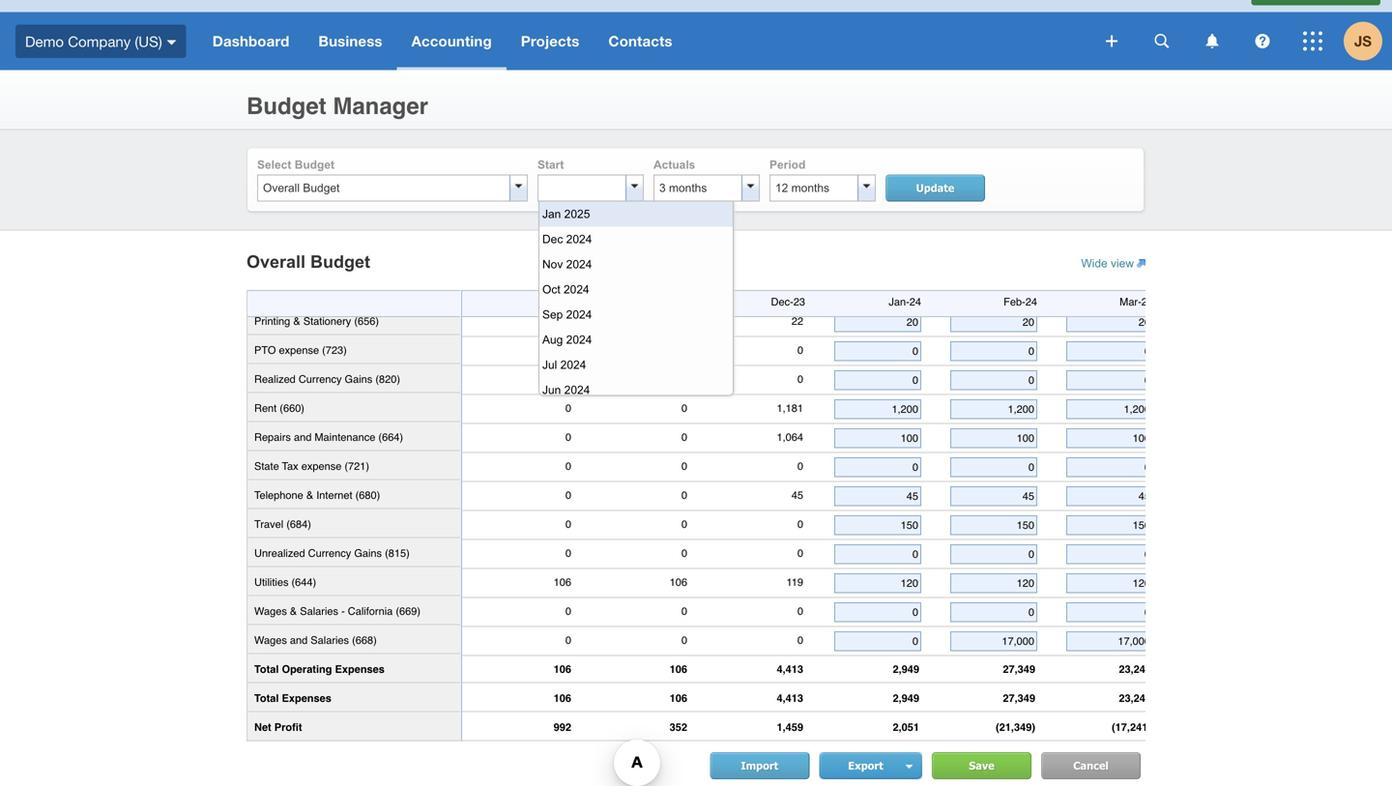 Task type: vqa. For each thing, say whether or not it's contained in the screenshot.
"2024" related to Jul 2024
yes



Task type: describe. For each thing, give the bounding box(es) containing it.
realized currency gains (820)
[[254, 373, 400, 385]]

jan-
[[889, 296, 910, 308]]

2,051
[[893, 721, 920, 734]]

dec
[[543, 233, 563, 246]]

2 23,241 from the top
[[1120, 692, 1152, 705]]

24 for mar-
[[1142, 296, 1154, 308]]

accounting button
[[397, 12, 507, 70]]

import link
[[710, 753, 810, 780]]

(21,349)
[[996, 721, 1036, 734]]

2 27,349 from the top
[[1003, 692, 1036, 705]]

(668)
[[352, 634, 377, 646]]

nov 2024
[[543, 258, 592, 271]]

& for wages
[[290, 605, 297, 617]]

state
[[254, 460, 279, 472]]

(815)
[[385, 547, 410, 559]]

& for printing
[[293, 315, 301, 327]]

24 for jan-
[[910, 296, 922, 308]]

pto expense (723)
[[254, 344, 347, 356]]

1,064
[[777, 431, 804, 443]]

js button
[[1345, 12, 1393, 70]]

1 27,349 from the top
[[1003, 663, 1036, 675]]

net profit
[[254, 721, 302, 734]]

telephone & internet (680)
[[254, 489, 380, 501]]

total for total operating expenses
[[254, 663, 279, 675]]

contacts
[[609, 32, 673, 50]]

budget for select
[[295, 158, 335, 171]]

printing
[[254, 315, 290, 327]]

currency for unrealized
[[308, 547, 351, 559]]

save
[[970, 759, 995, 772]]

(723)
[[322, 344, 347, 356]]

realized
[[254, 373, 296, 385]]

jul
[[543, 358, 558, 371]]

tax
[[282, 460, 299, 472]]

rent
[[254, 402, 277, 414]]

utilities (644)
[[254, 576, 316, 588]]

2024 for nov 2024
[[567, 258, 592, 271]]

2024 for aug 2024
[[567, 333, 592, 346]]

sep 2024
[[543, 308, 592, 321]]

oct 2024
[[543, 283, 590, 296]]

js
[[1355, 32, 1373, 50]]

2 2,949 from the top
[[893, 692, 920, 705]]

and for repairs
[[294, 431, 312, 443]]

cancel link
[[1042, 753, 1141, 780]]

california
[[348, 605, 393, 617]]

accounting
[[412, 32, 492, 50]]

jul 2024
[[543, 358, 587, 371]]

(684)
[[287, 518, 311, 530]]

2024 for dec 2024
[[567, 233, 592, 246]]

travel
[[254, 518, 284, 530]]

svg image inside demo company (us) popup button
[[167, 40, 177, 45]]

1 2,949 from the top
[[893, 663, 920, 675]]

update
[[917, 181, 955, 194]]

0 vertical spatial budget
[[247, 93, 327, 119]]

printing & stationery (656)
[[254, 315, 379, 327]]

business button
[[304, 12, 397, 70]]

total operating expenses
[[254, 663, 385, 675]]

22
[[792, 315, 804, 327]]

(664)
[[379, 431, 403, 443]]

select budget
[[257, 158, 335, 171]]

1 23,241 from the top
[[1120, 663, 1152, 675]]

mar-
[[1120, 296, 1142, 308]]

overall budget
[[247, 252, 371, 272]]

wages and salaries (668)
[[254, 634, 377, 646]]

(680)
[[356, 489, 380, 501]]

oct
[[543, 283, 561, 296]]

gains for (815)
[[354, 547, 382, 559]]

1,181
[[777, 402, 804, 414]]

45
[[792, 489, 804, 501]]

net
[[254, 721, 272, 734]]

salaries for (668)
[[311, 634, 349, 646]]

2024 for jun 2024
[[565, 384, 590, 397]]

(721)
[[345, 460, 370, 472]]

(644)
[[292, 576, 316, 588]]

business
[[319, 32, 383, 50]]

dashboard link
[[198, 12, 304, 70]]

budget manager
[[247, 93, 429, 119]]

wages & salaries - california (669)
[[254, 605, 421, 617]]

jan-24
[[889, 296, 922, 308]]

mar-24
[[1120, 296, 1154, 308]]

maintenance
[[315, 431, 376, 443]]

banner containing dashboard
[[0, 0, 1393, 70]]

utilities
[[254, 576, 289, 588]]

jan
[[543, 207, 561, 221]]



Task type: locate. For each thing, give the bounding box(es) containing it.
demo company (us) button
[[0, 12, 198, 70]]

0 vertical spatial expenses
[[335, 663, 385, 675]]

pto
[[254, 344, 276, 356]]

1 vertical spatial &
[[306, 489, 314, 501]]

unrealized
[[254, 547, 305, 559]]

0 vertical spatial expense
[[279, 344, 319, 356]]

nov
[[543, 258, 563, 271]]

0 vertical spatial wages
[[254, 605, 287, 617]]

rent (660)
[[254, 402, 305, 414]]

2024 for jul 2024
[[561, 358, 587, 371]]

2 23 from the left
[[794, 296, 806, 308]]

None text field
[[258, 176, 510, 201], [539, 176, 626, 201], [655, 176, 742, 201], [771, 176, 858, 201], [258, 176, 510, 201], [539, 176, 626, 201], [655, 176, 742, 201], [771, 176, 858, 201]]

wages for wages and salaries (668)
[[254, 634, 287, 646]]

23 for dec-
[[794, 296, 806, 308]]

salaries down wages & salaries - california (669)
[[311, 634, 349, 646]]

jun
[[543, 384, 561, 397]]

1 horizontal spatial expenses
[[335, 663, 385, 675]]

operating
[[282, 663, 332, 675]]

(17,241)
[[1112, 721, 1152, 734]]

0 vertical spatial salaries
[[300, 605, 339, 617]]

currency down (723)
[[299, 373, 342, 385]]

company
[[68, 33, 131, 50]]

projects
[[521, 32, 580, 50]]

1,459
[[777, 721, 804, 734]]

demo
[[25, 33, 64, 50]]

2024 down "oct-23"
[[567, 308, 592, 321]]

1 23 from the left
[[562, 296, 574, 308]]

992
[[554, 721, 572, 734]]

gains for (820)
[[345, 373, 373, 385]]

dashboard
[[213, 32, 290, 50]]

wages for wages & salaries - california (669)
[[254, 605, 287, 617]]

(660)
[[280, 402, 305, 414]]

24 for feb-
[[1026, 296, 1038, 308]]

2024 for sep 2024
[[567, 308, 592, 321]]

state tax expense (721)
[[254, 460, 370, 472]]

currency
[[299, 373, 342, 385], [308, 547, 351, 559]]

jan 2025
[[543, 207, 590, 221]]

& for telephone
[[306, 489, 314, 501]]

repairs
[[254, 431, 291, 443]]

svg image
[[1304, 31, 1323, 51], [1155, 34, 1170, 48], [1207, 34, 1219, 48], [1107, 35, 1118, 47], [167, 40, 177, 45]]

1 horizontal spatial 23
[[794, 296, 806, 308]]

1 vertical spatial gains
[[354, 547, 382, 559]]

0 vertical spatial 23,241
[[1120, 663, 1152, 675]]

jun 2024
[[543, 384, 590, 397]]

overall
[[247, 252, 306, 272]]

wages down utilities
[[254, 605, 287, 617]]

24
[[910, 296, 922, 308], [1026, 296, 1038, 308], [1142, 296, 1154, 308]]

svg image
[[1256, 34, 1271, 48]]

total up total expenses
[[254, 663, 279, 675]]

27,349
[[1003, 663, 1036, 675], [1003, 692, 1036, 705]]

aug 2024
[[543, 333, 592, 346]]

& down "utilities (644)" on the left bottom of the page
[[290, 605, 297, 617]]

repairs and maintenance (664)
[[254, 431, 403, 443]]

travel (684)
[[254, 518, 311, 530]]

salaries for -
[[300, 605, 339, 617]]

telephone
[[254, 489, 304, 501]]

0 vertical spatial &
[[293, 315, 301, 327]]

2 horizontal spatial 24
[[1142, 296, 1154, 308]]

gains left '(815)'
[[354, 547, 382, 559]]

1 vertical spatial expense
[[302, 460, 342, 472]]

(820)
[[376, 373, 400, 385]]

0
[[566, 315, 572, 327], [566, 344, 572, 356], [798, 344, 804, 356], [566, 373, 572, 385], [798, 373, 804, 385], [566, 402, 572, 414], [682, 402, 688, 414], [566, 431, 572, 443], [682, 431, 688, 443], [566, 460, 572, 472], [682, 460, 688, 472], [798, 460, 804, 472], [566, 489, 572, 501], [682, 489, 688, 501], [566, 518, 572, 530], [682, 518, 688, 530], [798, 518, 804, 530], [566, 547, 572, 559], [682, 547, 688, 559], [798, 547, 804, 559], [566, 605, 572, 617], [682, 605, 688, 617], [798, 605, 804, 617], [566, 634, 572, 646], [682, 634, 688, 646], [798, 634, 804, 646]]

select
[[257, 158, 292, 171]]

save link
[[933, 753, 1032, 780]]

and right repairs at left
[[294, 431, 312, 443]]

1 vertical spatial 23,241
[[1120, 692, 1152, 705]]

2 24 from the left
[[1026, 296, 1038, 308]]

1 4,413 from the top
[[777, 663, 804, 675]]

1 horizontal spatial 24
[[1026, 296, 1038, 308]]

dec 2024
[[543, 233, 592, 246]]

106
[[554, 576, 572, 588], [670, 576, 688, 588], [554, 663, 572, 675], [670, 663, 688, 675], [554, 692, 572, 705], [670, 692, 688, 705]]

None field
[[838, 316, 919, 328], [954, 316, 1035, 328], [1070, 316, 1151, 328], [838, 345, 919, 357], [954, 345, 1035, 357], [1070, 345, 1151, 357], [838, 374, 919, 386], [954, 374, 1035, 386], [1070, 374, 1151, 386], [838, 403, 919, 415], [954, 403, 1035, 415], [1070, 403, 1151, 415], [838, 432, 919, 444], [954, 432, 1035, 444], [1070, 432, 1151, 444], [838, 461, 919, 473], [954, 461, 1035, 473], [1070, 461, 1151, 473], [838, 490, 919, 502], [954, 490, 1035, 502], [1070, 490, 1151, 502], [838, 519, 919, 531], [954, 519, 1035, 531], [1070, 519, 1151, 531], [838, 548, 919, 560], [954, 548, 1035, 560], [1070, 548, 1151, 560], [838, 577, 919, 589], [954, 577, 1035, 589], [1070, 577, 1151, 589], [838, 606, 919, 618], [954, 606, 1035, 618], [1070, 606, 1151, 618], [838, 635, 919, 647], [954, 635, 1035, 647], [1070, 635, 1151, 647], [838, 316, 919, 328], [954, 316, 1035, 328], [1070, 316, 1151, 328], [838, 345, 919, 357], [954, 345, 1035, 357], [1070, 345, 1151, 357], [838, 374, 919, 386], [954, 374, 1035, 386], [1070, 374, 1151, 386], [838, 403, 919, 415], [954, 403, 1035, 415], [1070, 403, 1151, 415], [838, 432, 919, 444], [954, 432, 1035, 444], [1070, 432, 1151, 444], [838, 461, 919, 473], [954, 461, 1035, 473], [1070, 461, 1151, 473], [838, 490, 919, 502], [954, 490, 1035, 502], [1070, 490, 1151, 502], [838, 519, 919, 531], [954, 519, 1035, 531], [1070, 519, 1151, 531], [838, 548, 919, 560], [954, 548, 1035, 560], [1070, 548, 1151, 560], [838, 577, 919, 589], [954, 577, 1035, 589], [1070, 577, 1151, 589], [838, 606, 919, 618], [954, 606, 1035, 618], [1070, 606, 1151, 618], [838, 635, 919, 647], [954, 635, 1035, 647], [1070, 635, 1151, 647]]

oct-
[[542, 296, 562, 308]]

budget up select budget
[[247, 93, 327, 119]]

& left internet
[[306, 489, 314, 501]]

0 vertical spatial currency
[[299, 373, 342, 385]]

dec-
[[771, 296, 794, 308]]

internet
[[317, 489, 353, 501]]

2024 for oct 2024
[[564, 283, 590, 296]]

1 vertical spatial wages
[[254, 634, 287, 646]]

expense right pto
[[279, 344, 319, 356]]

currency up (644)
[[308, 547, 351, 559]]

0 horizontal spatial 24
[[910, 296, 922, 308]]

23 up sep 2024
[[562, 296, 574, 308]]

update link
[[886, 175, 986, 202]]

1 24 from the left
[[910, 296, 922, 308]]

4,413
[[777, 663, 804, 675], [777, 692, 804, 705]]

(us)
[[135, 33, 162, 50]]

stationery
[[303, 315, 351, 327]]

& right "printing"
[[293, 315, 301, 327]]

wages
[[254, 605, 287, 617], [254, 634, 287, 646]]

demo company (us)
[[25, 33, 162, 50]]

1 vertical spatial expenses
[[282, 692, 332, 705]]

and up operating
[[290, 634, 308, 646]]

1 vertical spatial 27,349
[[1003, 692, 1036, 705]]

total for total expenses
[[254, 692, 279, 705]]

23 for oct-
[[562, 296, 574, 308]]

1 vertical spatial currency
[[308, 547, 351, 559]]

1 vertical spatial salaries
[[311, 634, 349, 646]]

0 horizontal spatial 23
[[562, 296, 574, 308]]

0 vertical spatial gains
[[345, 373, 373, 385]]

2024 down the 2025
[[567, 233, 592, 246]]

budget for overall
[[311, 252, 371, 272]]

gains
[[345, 373, 373, 385], [354, 547, 382, 559]]

2024 right oct
[[564, 283, 590, 296]]

1 vertical spatial 2,949
[[893, 692, 920, 705]]

0 vertical spatial 2,949
[[893, 663, 920, 675]]

budget
[[247, 93, 327, 119], [295, 158, 335, 171], [311, 252, 371, 272]]

feb-24
[[1004, 296, 1038, 308]]

0 vertical spatial and
[[294, 431, 312, 443]]

1 vertical spatial and
[[290, 634, 308, 646]]

expenses down operating
[[282, 692, 332, 705]]

manager
[[333, 93, 429, 119]]

gains left (820)
[[345, 373, 373, 385]]

budget right the select
[[295, 158, 335, 171]]

0 vertical spatial 4,413
[[777, 663, 804, 675]]

2 vertical spatial &
[[290, 605, 297, 617]]

expense up the telephone & internet (680)
[[302, 460, 342, 472]]

2 vertical spatial budget
[[311, 252, 371, 272]]

23,241
[[1120, 663, 1152, 675], [1120, 692, 1152, 705]]

3 24 from the left
[[1142, 296, 1154, 308]]

start
[[538, 158, 564, 171]]

cancel
[[1074, 759, 1109, 772]]

2024 right nov
[[567, 258, 592, 271]]

and for wages
[[290, 634, 308, 646]]

aug
[[543, 333, 563, 346]]

salaries left -
[[300, 605, 339, 617]]

(656)
[[354, 315, 379, 327]]

salaries
[[300, 605, 339, 617], [311, 634, 349, 646]]

profit
[[275, 721, 302, 734]]

expense
[[279, 344, 319, 356], [302, 460, 342, 472]]

2024 right jul
[[561, 358, 587, 371]]

2024 right jun
[[565, 384, 590, 397]]

2 4,413 from the top
[[777, 692, 804, 705]]

1 vertical spatial 4,413
[[777, 692, 804, 705]]

budget up the "stationery"
[[311, 252, 371, 272]]

2 wages from the top
[[254, 634, 287, 646]]

expenses down the (668)
[[335, 663, 385, 675]]

2024 right aug
[[567, 333, 592, 346]]

projects button
[[507, 12, 594, 70]]

wages up operating
[[254, 634, 287, 646]]

import
[[741, 759, 779, 772]]

feb-
[[1004, 296, 1026, 308]]

0 vertical spatial 27,349
[[1003, 663, 1036, 675]]

oct-23
[[542, 296, 574, 308]]

23 up 22
[[794, 296, 806, 308]]

0 horizontal spatial expenses
[[282, 692, 332, 705]]

actuals
[[654, 158, 696, 171]]

1 wages from the top
[[254, 605, 287, 617]]

2 total from the top
[[254, 692, 279, 705]]

1 vertical spatial total
[[254, 692, 279, 705]]

2025
[[565, 207, 590, 221]]

currency for realized
[[299, 373, 342, 385]]

unrealized currency gains (815)
[[254, 547, 410, 559]]

1 total from the top
[[254, 663, 279, 675]]

1 vertical spatial budget
[[295, 158, 335, 171]]

sep
[[543, 308, 563, 321]]

banner
[[0, 0, 1393, 70]]

&
[[293, 315, 301, 327], [306, 489, 314, 501], [290, 605, 297, 617]]

23
[[562, 296, 574, 308], [794, 296, 806, 308]]

and
[[294, 431, 312, 443], [290, 634, 308, 646]]

0 vertical spatial total
[[254, 663, 279, 675]]

contacts button
[[594, 12, 687, 70]]

dec-23
[[771, 296, 806, 308]]

total up net
[[254, 692, 279, 705]]



